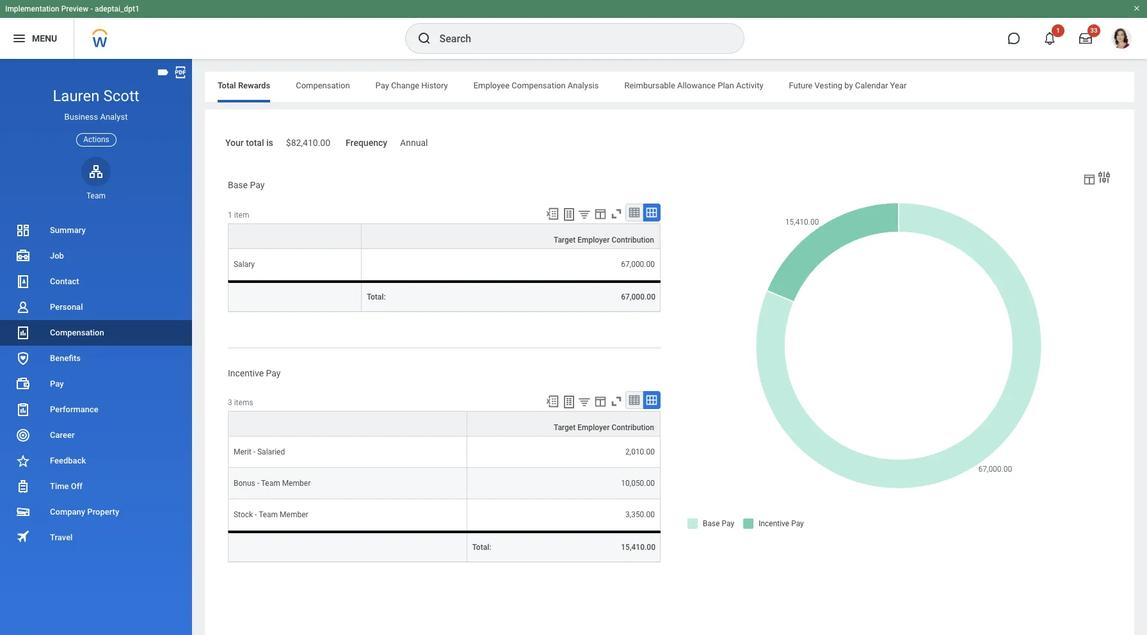 Task type: locate. For each thing, give the bounding box(es) containing it.
company property
[[50, 507, 119, 517]]

pay left change
[[375, 81, 389, 90]]

view printable version (pdf) image
[[173, 65, 188, 79]]

-
[[90, 4, 93, 13], [253, 448, 255, 457], [257, 479, 259, 488], [255, 511, 257, 519]]

your total is element
[[286, 130, 330, 149]]

2 select to filter grid data image from the top
[[577, 395, 592, 409]]

0 vertical spatial export to worksheets image
[[561, 206, 577, 222]]

1 select to filter grid data image from the top
[[577, 207, 592, 221]]

team down view team image
[[86, 191, 106, 200]]

2 vertical spatial team
[[259, 511, 278, 519]]

2 cell from the top
[[228, 531, 467, 562]]

career link
[[0, 423, 192, 448]]

select to filter grid data image for base pay
[[577, 207, 592, 221]]

contribution for incentive pay
[[612, 423, 654, 432]]

tab list containing total rewards
[[205, 72, 1134, 102]]

- right preview
[[90, 4, 93, 13]]

expand table image for base pay
[[645, 206, 658, 219]]

0 vertical spatial target
[[554, 235, 576, 244]]

1 horizontal spatial total:
[[472, 543, 491, 552]]

0 vertical spatial employer
[[578, 235, 610, 244]]

1 vertical spatial employer
[[578, 423, 610, 432]]

1 67,000.00 from the top
[[621, 260, 655, 269]]

0 vertical spatial target employer contribution
[[554, 235, 654, 244]]

1 target employer contribution from the top
[[554, 235, 654, 244]]

contribution for base pay
[[612, 235, 654, 244]]

career image
[[15, 428, 31, 443]]

0 vertical spatial 67,000.00
[[621, 260, 655, 269]]

1 vertical spatial team
[[261, 479, 280, 488]]

time off image
[[15, 479, 31, 494]]

click to view/edit grid preferences image
[[593, 206, 608, 221]]

expand table image right table icon at the top of the page
[[645, 206, 658, 219]]

0 vertical spatial export to excel image
[[545, 206, 559, 221]]

0 vertical spatial target employer contribution row
[[228, 223, 661, 249]]

0 vertical spatial member
[[282, 479, 311, 488]]

summary image
[[15, 223, 31, 238]]

job
[[50, 251, 64, 261]]

export to worksheets image left click to view/edit grid preferences icon
[[561, 395, 577, 410]]

incentive
[[228, 368, 264, 378]]

row
[[228, 249, 661, 280], [228, 280, 661, 311], [228, 437, 661, 468], [228, 468, 661, 500], [228, 500, 661, 531], [228, 531, 661, 562]]

notifications large image
[[1043, 32, 1056, 45]]

personal image
[[15, 300, 31, 315]]

export to worksheets image left click to view/edit grid preferences image
[[561, 206, 577, 222]]

1 vertical spatial target employer contribution
[[554, 423, 654, 432]]

pay
[[375, 81, 389, 90], [250, 180, 265, 190], [266, 368, 281, 378], [50, 379, 64, 389]]

calendar
[[855, 81, 888, 90]]

0 vertical spatial toolbar
[[540, 203, 661, 223]]

2 toolbar from the top
[[540, 391, 661, 411]]

2 target from the top
[[554, 423, 576, 432]]

target employer contribution row for base pay
[[228, 223, 661, 249]]

1 export to excel image from the top
[[545, 206, 559, 221]]

1 vertical spatial member
[[280, 511, 308, 519]]

- right merit in the bottom of the page
[[253, 448, 255, 457]]

1 horizontal spatial 1
[[1056, 27, 1060, 34]]

employer down click to view/edit grid preferences image
[[578, 235, 610, 244]]

fullscreen image
[[609, 206, 624, 221], [609, 395, 624, 409]]

select to filter grid data image left click to view/edit grid preferences icon
[[577, 395, 592, 409]]

toolbar for base pay
[[540, 203, 661, 223]]

0 horizontal spatial 1
[[228, 210, 232, 219]]

actions button
[[76, 133, 116, 146]]

0 vertical spatial cell
[[228, 280, 362, 311]]

1 vertical spatial toolbar
[[540, 391, 661, 411]]

select to filter grid data image
[[577, 207, 592, 221], [577, 395, 592, 409]]

time
[[50, 481, 69, 491]]

cell
[[228, 280, 362, 311], [228, 531, 467, 562]]

career
[[50, 430, 75, 440]]

0 vertical spatial target employer contribution button
[[362, 224, 660, 248]]

expand table image
[[645, 206, 658, 219], [645, 394, 658, 407]]

2 contribution from the top
[[612, 423, 654, 432]]

1 row from the top
[[228, 249, 661, 280]]

1 horizontal spatial compensation
[[296, 81, 350, 90]]

1 vertical spatial target employer contribution row
[[228, 411, 661, 437]]

export to worksheets image for incentive pay
[[561, 395, 577, 410]]

target employer contribution for incentive pay
[[554, 423, 654, 432]]

1 expand table image from the top
[[645, 206, 658, 219]]

configure and view chart data image
[[1097, 169, 1112, 185], [1083, 172, 1097, 186]]

2 employer from the top
[[578, 423, 610, 432]]

pay right base
[[250, 180, 265, 190]]

implementation
[[5, 4, 59, 13]]

menu banner
[[0, 0, 1147, 59]]

1 export to worksheets image from the top
[[561, 206, 577, 222]]

1 vertical spatial total:
[[472, 543, 491, 552]]

2 67,000.00 from the top
[[621, 292, 656, 301]]

total rewards
[[218, 81, 270, 90]]

1 fullscreen image from the top
[[609, 206, 624, 221]]

target employer contribution button for base pay
[[362, 224, 660, 248]]

target employer contribution button
[[362, 224, 660, 248], [467, 412, 660, 436]]

employer
[[578, 235, 610, 244], [578, 423, 610, 432]]

1 contribution from the top
[[612, 235, 654, 244]]

contribution
[[612, 235, 654, 244], [612, 423, 654, 432]]

compensation
[[296, 81, 350, 90], [512, 81, 566, 90], [50, 328, 104, 337]]

pay down benefits
[[50, 379, 64, 389]]

2 row from the top
[[228, 280, 661, 311]]

1 button
[[1036, 24, 1065, 52]]

scott
[[103, 87, 139, 105]]

target for incentive pay
[[554, 423, 576, 432]]

target employer contribution down click to view/edit grid preferences image
[[554, 235, 654, 244]]

vesting
[[815, 81, 842, 90]]

1 vertical spatial 1
[[228, 210, 232, 219]]

off
[[71, 481, 83, 491]]

pay change history
[[375, 81, 448, 90]]

employer down click to view/edit grid preferences icon
[[578, 423, 610, 432]]

inbox large image
[[1079, 32, 1092, 45]]

total: for 67,000.00
[[367, 292, 386, 301]]

list
[[0, 218, 192, 551]]

67,000.00 for total:
[[621, 292, 656, 301]]

1 inside "button"
[[1056, 27, 1060, 34]]

pay inside 'list'
[[50, 379, 64, 389]]

1 vertical spatial expand table image
[[645, 394, 658, 407]]

member down the salaried
[[282, 479, 311, 488]]

member
[[282, 479, 311, 488], [280, 511, 308, 519]]

0 horizontal spatial total:
[[367, 292, 386, 301]]

1 vertical spatial 67,000.00
[[621, 292, 656, 301]]

job image
[[15, 248, 31, 264]]

1 target employer contribution row from the top
[[228, 223, 661, 249]]

target employer contribution row
[[228, 223, 661, 249], [228, 411, 661, 437]]

salaried
[[257, 448, 285, 457]]

total: for 15,410.00
[[472, 543, 491, 552]]

0 vertical spatial fullscreen image
[[609, 206, 624, 221]]

export to excel image
[[545, 206, 559, 221], [545, 395, 559, 409]]

1 vertical spatial target employer contribution button
[[467, 412, 660, 436]]

annual
[[400, 138, 428, 148]]

team for bonus
[[261, 479, 280, 488]]

5 row from the top
[[228, 500, 661, 531]]

compensation left analysis
[[512, 81, 566, 90]]

rewards
[[238, 81, 270, 90]]

bonus - team member
[[234, 479, 311, 488]]

0 vertical spatial select to filter grid data image
[[577, 207, 592, 221]]

- right bonus
[[257, 479, 259, 488]]

toolbar
[[540, 203, 661, 223], [540, 391, 661, 411]]

member down bonus - team member
[[280, 511, 308, 519]]

contribution down table icon at the top of the page
[[612, 235, 654, 244]]

compensation down personal
[[50, 328, 104, 337]]

contribution up 2,010.00
[[612, 423, 654, 432]]

toolbar for incentive pay
[[540, 391, 661, 411]]

export to excel image left click to view/edit grid preferences icon
[[545, 395, 559, 409]]

1 vertical spatial contribution
[[612, 423, 654, 432]]

pay link
[[0, 371, 192, 397]]

2 export to excel image from the top
[[545, 395, 559, 409]]

compensation up your total is element
[[296, 81, 350, 90]]

1 vertical spatial target
[[554, 423, 576, 432]]

team right stock
[[259, 511, 278, 519]]

2 target employer contribution from the top
[[554, 423, 654, 432]]

compensation image
[[15, 325, 31, 341]]

0 vertical spatial expand table image
[[645, 206, 658, 219]]

2 expand table image from the top
[[645, 394, 658, 407]]

1 toolbar from the top
[[540, 203, 661, 223]]

67,000.00
[[621, 260, 655, 269], [621, 292, 656, 301]]

1 vertical spatial export to worksheets image
[[561, 395, 577, 410]]

team
[[86, 191, 106, 200], [261, 479, 280, 488], [259, 511, 278, 519]]

export to worksheets image
[[561, 206, 577, 222], [561, 395, 577, 410]]

1 left item
[[228, 210, 232, 219]]

fullscreen image for base pay
[[609, 206, 624, 221]]

1 vertical spatial export to excel image
[[545, 395, 559, 409]]

1 cell from the top
[[228, 280, 362, 311]]

stock
[[234, 511, 253, 519]]

4 row from the top
[[228, 468, 661, 500]]

salary
[[234, 260, 255, 269]]

lauren scott
[[53, 87, 139, 105]]

$82,410.00
[[286, 138, 330, 148]]

expand table image for incentive pay
[[645, 394, 658, 407]]

target employer contribution row for incentive pay
[[228, 411, 661, 437]]

1 vertical spatial fullscreen image
[[609, 395, 624, 409]]

target employer contribution down click to view/edit grid preferences icon
[[554, 423, 654, 432]]

1 target from the top
[[554, 235, 576, 244]]

0 horizontal spatial compensation
[[50, 328, 104, 337]]

plan
[[718, 81, 734, 90]]

0 vertical spatial 1
[[1056, 27, 1060, 34]]

target
[[554, 235, 576, 244], [554, 423, 576, 432]]

summary link
[[0, 218, 192, 243]]

close environment banner image
[[1133, 4, 1141, 12]]

table image
[[628, 206, 641, 219]]

0 vertical spatial team
[[86, 191, 106, 200]]

contact image
[[15, 274, 31, 289]]

target employer contribution
[[554, 235, 654, 244], [554, 423, 654, 432]]

0 vertical spatial contribution
[[612, 235, 654, 244]]

future vesting by calendar year
[[789, 81, 907, 90]]

total:
[[367, 292, 386, 301], [472, 543, 491, 552]]

merit - salaried
[[234, 448, 285, 457]]

team right bonus
[[261, 479, 280, 488]]

1 vertical spatial select to filter grid data image
[[577, 395, 592, 409]]

tab list
[[205, 72, 1134, 102]]

fullscreen image right click to view/edit grid preferences icon
[[609, 395, 624, 409]]

expand table image right table image
[[645, 394, 658, 407]]

1 item
[[228, 210, 249, 219]]

1 vertical spatial cell
[[228, 531, 467, 562]]

travel image
[[15, 529, 31, 544]]

2 export to worksheets image from the top
[[561, 395, 577, 410]]

is
[[266, 138, 273, 148]]

fullscreen image right click to view/edit grid preferences image
[[609, 206, 624, 221]]

preview
[[61, 4, 88, 13]]

3 row from the top
[[228, 437, 661, 468]]

1 employer from the top
[[578, 235, 610, 244]]

2 fullscreen image from the top
[[609, 395, 624, 409]]

3,350.00
[[625, 511, 655, 519]]

export to excel image left click to view/edit grid preferences image
[[545, 206, 559, 221]]

fullscreen image for incentive pay
[[609, 395, 624, 409]]

menu
[[32, 33, 57, 43]]

1
[[1056, 27, 1060, 34], [228, 210, 232, 219]]

- right stock
[[255, 511, 257, 519]]

0 vertical spatial total:
[[367, 292, 386, 301]]

2 target employer contribution row from the top
[[228, 411, 661, 437]]

list containing summary
[[0, 218, 192, 551]]

1 right notifications large icon
[[1056, 27, 1060, 34]]

select to filter grid data image left click to view/edit grid preferences image
[[577, 207, 592, 221]]



Task type: vqa. For each thing, say whether or not it's contained in the screenshot.


Task type: describe. For each thing, give the bounding box(es) containing it.
export to excel image for incentive pay
[[545, 395, 559, 409]]

lauren
[[53, 87, 100, 105]]

benefits link
[[0, 346, 192, 371]]

adeptai_dpt1
[[95, 4, 139, 13]]

pay image
[[15, 376, 31, 392]]

2,010.00
[[625, 448, 655, 457]]

pay right incentive
[[266, 368, 281, 378]]

job link
[[0, 243, 192, 269]]

Search Workday  search field
[[439, 24, 717, 52]]

analyst
[[100, 112, 128, 122]]

select to filter grid data image for incentive pay
[[577, 395, 592, 409]]

personal link
[[0, 294, 192, 320]]

performance image
[[15, 402, 31, 417]]

future
[[789, 81, 813, 90]]

table image
[[628, 394, 641, 407]]

travel link
[[0, 525, 192, 551]]

cell for 15,410.00
[[228, 531, 467, 562]]

reimbursable allowance plan activity
[[624, 81, 763, 90]]

row containing stock - team member
[[228, 500, 661, 531]]

cell for 67,000.00
[[228, 280, 362, 311]]

row containing salary
[[228, 249, 661, 280]]

stock - team member
[[234, 511, 308, 519]]

summary
[[50, 225, 86, 235]]

33 button
[[1072, 24, 1100, 52]]

- for bonus
[[257, 479, 259, 488]]

row containing bonus - team member
[[228, 468, 661, 500]]

team for stock
[[259, 511, 278, 519]]

frequency element
[[400, 130, 428, 149]]

1 for 1
[[1056, 27, 1060, 34]]

67,000.00 for salary
[[621, 260, 655, 269]]

travel
[[50, 533, 73, 542]]

team lauren scott element
[[81, 191, 111, 201]]

year
[[890, 81, 907, 90]]

items
[[234, 398, 253, 407]]

implementation preview -   adeptai_dpt1
[[5, 4, 139, 13]]

frequency
[[346, 138, 387, 148]]

target employer contribution for base pay
[[554, 235, 654, 244]]

member for bonus - team member
[[282, 479, 311, 488]]

33
[[1090, 27, 1098, 34]]

feedback image
[[15, 453, 31, 469]]

team inside team lauren scott element
[[86, 191, 106, 200]]

click to view/edit grid preferences image
[[593, 395, 608, 409]]

property
[[87, 507, 119, 517]]

benefits
[[50, 353, 81, 363]]

feedback link
[[0, 448, 192, 474]]

15,410.00
[[621, 543, 656, 552]]

reimbursable
[[624, 81, 675, 90]]

contact
[[50, 277, 79, 286]]

allowance
[[677, 81, 716, 90]]

contact link
[[0, 269, 192, 294]]

compensation inside compensation link
[[50, 328, 104, 337]]

personal
[[50, 302, 83, 312]]

activity
[[736, 81, 763, 90]]

merit
[[234, 448, 251, 457]]

item
[[234, 210, 249, 219]]

business
[[64, 112, 98, 122]]

your
[[225, 138, 244, 148]]

view team image
[[88, 164, 104, 179]]

analysis
[[568, 81, 599, 90]]

employer for base pay
[[578, 235, 610, 244]]

justify image
[[12, 31, 27, 46]]

- for merit
[[253, 448, 255, 457]]

export to worksheets image for base pay
[[561, 206, 577, 222]]

company property image
[[15, 504, 31, 520]]

3
[[228, 398, 232, 407]]

search image
[[416, 31, 432, 46]]

incentive pay
[[228, 368, 281, 378]]

time off
[[50, 481, 83, 491]]

1 for 1 item
[[228, 210, 232, 219]]

your total is
[[225, 138, 273, 148]]

company property link
[[0, 499, 192, 525]]

3 items
[[228, 398, 253, 407]]

- for stock
[[255, 511, 257, 519]]

menu button
[[0, 18, 74, 59]]

by
[[845, 81, 853, 90]]

- inside menu "banner"
[[90, 4, 93, 13]]

performance link
[[0, 397, 192, 423]]

10,050.00
[[621, 479, 655, 488]]

profile logan mcneil image
[[1111, 28, 1132, 51]]

2 horizontal spatial compensation
[[512, 81, 566, 90]]

row containing merit - salaried
[[228, 437, 661, 468]]

business analyst
[[64, 112, 128, 122]]

6 row from the top
[[228, 531, 661, 562]]

employer for incentive pay
[[578, 423, 610, 432]]

base pay
[[228, 180, 265, 190]]

employee
[[473, 81, 510, 90]]

change
[[391, 81, 419, 90]]

target for base pay
[[554, 235, 576, 244]]

compensation link
[[0, 320, 192, 346]]

tag image
[[156, 65, 170, 79]]

team link
[[81, 157, 111, 201]]

member for stock - team member
[[280, 511, 308, 519]]

target employer contribution button for incentive pay
[[467, 412, 660, 436]]

time off link
[[0, 474, 192, 499]]

performance
[[50, 405, 98, 414]]

history
[[421, 81, 448, 90]]

actions
[[83, 135, 109, 144]]

employee compensation analysis
[[473, 81, 599, 90]]

company
[[50, 507, 85, 517]]

feedback
[[50, 456, 86, 465]]

total
[[218, 81, 236, 90]]

total
[[246, 138, 264, 148]]

navigation pane region
[[0, 59, 192, 635]]

base
[[228, 180, 248, 190]]

bonus
[[234, 479, 255, 488]]

export to excel image for base pay
[[545, 206, 559, 221]]

benefits image
[[15, 351, 31, 366]]

pay inside tab list
[[375, 81, 389, 90]]



